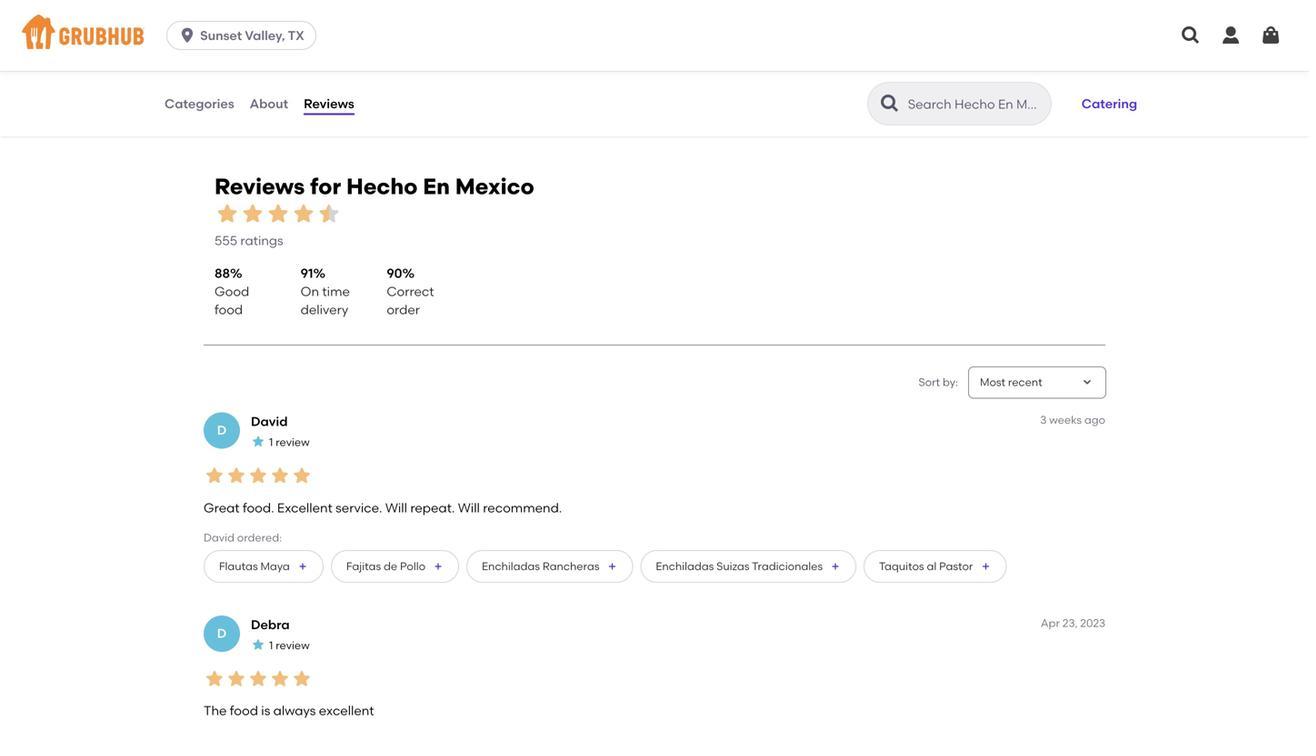 Task type: locate. For each thing, give the bounding box(es) containing it.
1 vertical spatial d
[[217, 626, 227, 641]]

3 plus icon image from the left
[[607, 561, 618, 572]]

david up 'food.'
[[251, 414, 288, 429]]

plus icon image for fajitas de pollo
[[433, 561, 444, 572]]

debra
[[251, 617, 290, 632]]

1 horizontal spatial min
[[550, 58, 569, 71]]

0 horizontal spatial david
[[204, 531, 235, 544]]

4 plus icon image from the left
[[830, 561, 841, 572]]

0 vertical spatial food
[[215, 302, 243, 318]]

always
[[273, 703, 316, 719]]

0 vertical spatial reviews
[[304, 96, 355, 111]]

delivery for $3.99
[[870, 74, 911, 87]]

0 horizontal spatial enchiladas
[[482, 560, 540, 573]]

subscription pass image
[[190, 35, 208, 49]]

catering button
[[1074, 84, 1146, 124]]

david for david ordered:
[[204, 531, 235, 544]]

2 enchiladas from the left
[[656, 560, 714, 573]]

delivery for $2.99
[[219, 74, 260, 87]]

reviews for reviews for hecho en mexico
[[215, 173, 305, 200]]

reviews right about
[[304, 96, 355, 111]]

ratings right 55
[[427, 77, 470, 93]]

1 down debra
[[269, 639, 273, 652]]

delivery for time
[[301, 302, 349, 318]]

great food. excellent service. will repeat. will recommend.
[[204, 500, 562, 515]]

1 vertical spatial 1
[[269, 639, 273, 652]]

$2.99
[[190, 74, 217, 87]]

1 20–35 from the left
[[190, 58, 222, 71]]

enchiladas
[[482, 560, 540, 573], [656, 560, 714, 573]]

will
[[385, 500, 407, 515], [458, 500, 480, 515]]

delivery down time
[[301, 302, 349, 318]]

enchiladas left suizas
[[656, 560, 714, 573]]

20–35 up $2.99 on the top left of the page
[[190, 58, 222, 71]]

about
[[250, 96, 288, 111]]

for
[[310, 173, 341, 200]]

about button
[[249, 71, 289, 136]]

fajitas de pollo button
[[331, 550, 459, 583]]

enchiladas down the recommend.
[[482, 560, 540, 573]]

2 review from the top
[[276, 639, 310, 652]]

plus icon image inside flautas maya button
[[297, 561, 308, 572]]

30–45
[[840, 58, 872, 71]]

min inside 20–35 min $1.99 delivery
[[550, 58, 569, 71]]

categories button
[[164, 71, 235, 136]]

star icon image
[[397, 57, 411, 72], [411, 57, 426, 72], [426, 57, 441, 72], [426, 57, 441, 72], [441, 57, 455, 72], [455, 57, 470, 72], [722, 57, 736, 72], [736, 57, 751, 72], [751, 57, 766, 72], [766, 57, 780, 72], [766, 57, 780, 72], [780, 57, 795, 72], [1047, 57, 1061, 72], [1061, 57, 1076, 72], [1076, 57, 1091, 72], [1091, 57, 1105, 72], [1105, 57, 1120, 72], [1105, 57, 1120, 72], [215, 201, 240, 227], [240, 201, 266, 227], [266, 201, 291, 227], [291, 201, 317, 227], [317, 201, 342, 227], [317, 201, 342, 227], [251, 434, 266, 449], [204, 465, 226, 487], [226, 465, 247, 487], [247, 465, 269, 487], [269, 465, 291, 487], [291, 465, 313, 487], [251, 638, 266, 652], [204, 668, 226, 690], [226, 668, 247, 690], [247, 668, 269, 690], [269, 668, 291, 690], [291, 668, 313, 690]]

plus icon image
[[297, 561, 308, 572], [433, 561, 444, 572], [607, 561, 618, 572], [830, 561, 841, 572], [981, 561, 992, 572]]

1 will from the left
[[385, 500, 407, 515]]

ratings for 555 ratings
[[240, 233, 283, 248]]

will right repeat.
[[458, 500, 480, 515]]

ratings right 347
[[752, 77, 795, 93]]

plus icon image right pollo
[[433, 561, 444, 572]]

1 review for david
[[269, 436, 310, 449]]

delivery right $2.99 on the top left of the page
[[219, 74, 260, 87]]

plus icon image right pastor at the right of page
[[981, 561, 992, 572]]

20–35 min $1.99 delivery
[[515, 58, 583, 87]]

reviews up 555 ratings
[[215, 173, 305, 200]]

review
[[276, 436, 310, 449], [276, 639, 310, 652]]

0 vertical spatial david
[[251, 414, 288, 429]]

recent
[[1009, 376, 1043, 389]]

delivery inside the 91 on time delivery
[[301, 302, 349, 318]]

plus icon image right rancheras
[[607, 561, 618, 572]]

food.
[[243, 500, 274, 515]]

plus icon image right maya
[[297, 561, 308, 572]]

david down great
[[204, 531, 235, 544]]

min for 347 ratings
[[550, 58, 569, 71]]

1 review for debra
[[269, 639, 310, 652]]

ratings up the catering at the top of page
[[1077, 77, 1120, 93]]

0 horizontal spatial svg image
[[178, 26, 197, 45]]

1 vertical spatial 1 review
[[269, 639, 310, 652]]

suizas
[[717, 560, 750, 573]]

delivery
[[219, 74, 260, 87], [542, 74, 583, 87], [870, 74, 911, 87], [301, 302, 349, 318]]

2 1 from the top
[[269, 639, 273, 652]]

hecho
[[347, 173, 418, 200]]

recommend.
[[483, 500, 562, 515]]

ratings
[[427, 77, 470, 93], [752, 77, 795, 93], [1077, 77, 1120, 93], [240, 233, 283, 248]]

0 vertical spatial 1 review
[[269, 436, 310, 449]]

david for david
[[251, 414, 288, 429]]

delivery inside the 20–35 min $2.99 delivery
[[219, 74, 260, 87]]

2 will from the left
[[458, 500, 480, 515]]

20–35 inside the 20–35 min $2.99 delivery
[[190, 58, 222, 71]]

plus icon image inside taquitos al pastor button
[[981, 561, 992, 572]]

23,
[[1063, 617, 1078, 630]]

on
[[301, 284, 319, 299]]

1 up 'food.'
[[269, 436, 273, 449]]

enchiladas for enchiladas rancheras
[[482, 560, 540, 573]]

time
[[322, 284, 350, 299]]

1 horizontal spatial david
[[251, 414, 288, 429]]

1 vertical spatial reviews
[[215, 173, 305, 200]]

food left is
[[230, 703, 258, 719]]

1 d from the top
[[217, 423, 227, 438]]

20–35 up $1.99
[[515, 58, 547, 71]]

1 review down debra
[[269, 639, 310, 652]]

food down good
[[215, 302, 243, 318]]

ratings right 555
[[240, 233, 283, 248]]

plus icon image for enchiladas suizas tradicionales
[[830, 561, 841, 572]]

Sort by: field
[[980, 375, 1043, 391]]

2 min from the left
[[550, 58, 569, 71]]

1 review
[[269, 436, 310, 449], [269, 639, 310, 652]]

ratings for 347 ratings
[[752, 77, 795, 93]]

1 horizontal spatial 20–35
[[515, 58, 547, 71]]

2 horizontal spatial min
[[875, 58, 895, 71]]

1 1 from the top
[[269, 436, 273, 449]]

al
[[927, 560, 937, 573]]

1 review from the top
[[276, 436, 310, 449]]

plus icon image for flautas maya
[[297, 561, 308, 572]]

plus icon image for enchiladas rancheras
[[607, 561, 618, 572]]

delivery inside 30–45 min $3.99 delivery
[[870, 74, 911, 87]]

5 plus icon image from the left
[[981, 561, 992, 572]]

svg image inside sunset valley, tx button
[[178, 26, 197, 45]]

main navigation navigation
[[0, 0, 1310, 71]]

pollo
[[400, 560, 426, 573]]

flautas maya button
[[204, 550, 324, 583]]

fajitas de pollo
[[346, 560, 426, 573]]

it's
[[190, 11, 211, 29]]

30–45 min $3.99 delivery
[[840, 58, 911, 87]]

0 vertical spatial 1
[[269, 436, 273, 449]]

order
[[387, 302, 420, 318]]

0 horizontal spatial will
[[385, 500, 407, 515]]

min inside the 20–35 min $2.99 delivery
[[225, 58, 244, 71]]

0 horizontal spatial min
[[225, 58, 244, 71]]

1 1 review from the top
[[269, 436, 310, 449]]

1 vertical spatial review
[[276, 639, 310, 652]]

tx
[[288, 28, 305, 43]]

delivery up "search icon"
[[870, 74, 911, 87]]

2 1 review from the top
[[269, 639, 310, 652]]

plus icon image for taquitos al pastor
[[981, 561, 992, 572]]

de
[[384, 560, 398, 573]]

svg image left sunset
[[178, 26, 197, 45]]

1 review up the excellent
[[269, 436, 310, 449]]

0 vertical spatial review
[[276, 436, 310, 449]]

min
[[225, 58, 244, 71], [550, 58, 569, 71], [875, 58, 895, 71]]

will left repeat.
[[385, 500, 407, 515]]

0 vertical spatial d
[[217, 423, 227, 438]]

plus icon image inside enchiladas rancheras button
[[607, 561, 618, 572]]

reviews
[[304, 96, 355, 111], [215, 173, 305, 200]]

1 vertical spatial david
[[204, 531, 235, 544]]

90 correct order
[[387, 265, 434, 318]]

2 20–35 from the left
[[515, 58, 547, 71]]

david
[[251, 414, 288, 429], [204, 531, 235, 544]]

reviews button
[[303, 71, 355, 136]]

1 horizontal spatial will
[[458, 500, 480, 515]]

1 min from the left
[[225, 58, 244, 71]]

2 plus icon image from the left
[[433, 561, 444, 572]]

enchiladas for enchiladas suizas tradicionales
[[656, 560, 714, 573]]

1 enchiladas from the left
[[482, 560, 540, 573]]

1
[[269, 436, 273, 449], [269, 639, 273, 652]]

delivery right $1.99
[[542, 74, 583, 87]]

2023
[[1081, 617, 1106, 630]]

55 ratings
[[408, 77, 470, 93]]

review down debra
[[276, 639, 310, 652]]

plus icon image inside 'enchiladas suizas tradicionales' button
[[830, 561, 841, 572]]

svg image right svg image
[[1261, 25, 1282, 46]]

3 min from the left
[[875, 58, 895, 71]]

svg image
[[1181, 25, 1202, 46], [1261, 25, 1282, 46], [178, 26, 197, 45]]

d up great
[[217, 423, 227, 438]]

min for 237 ratings
[[875, 58, 895, 71]]

fajitas
[[346, 560, 381, 573]]

20–35 inside 20–35 min $1.99 delivery
[[515, 58, 547, 71]]

it's just wings link
[[190, 10, 470, 30]]

review up the excellent
[[276, 436, 310, 449]]

1 horizontal spatial enchiladas
[[656, 560, 714, 573]]

d left debra
[[217, 626, 227, 641]]

is
[[261, 703, 270, 719]]

delivery inside 20–35 min $1.99 delivery
[[542, 74, 583, 87]]

0 horizontal spatial 20–35
[[190, 58, 222, 71]]

min inside 30–45 min $3.99 delivery
[[875, 58, 895, 71]]

svg image left svg image
[[1181, 25, 1202, 46]]

plus icon image inside fajitas de pollo button
[[433, 561, 444, 572]]

plus icon image right tradicionales
[[830, 561, 841, 572]]

ago
[[1085, 413, 1106, 426]]

most recent
[[980, 376, 1043, 389]]

just
[[215, 11, 245, 29]]

reviews inside reviews button
[[304, 96, 355, 111]]

2 d from the top
[[217, 626, 227, 641]]

1 plus icon image from the left
[[297, 561, 308, 572]]

the
[[204, 703, 227, 719]]

the food is always excellent
[[204, 703, 374, 719]]

2 horizontal spatial svg image
[[1261, 25, 1282, 46]]

20–35 for 55 ratings
[[190, 58, 222, 71]]

d
[[217, 423, 227, 438], [217, 626, 227, 641]]



Task type: describe. For each thing, give the bounding box(es) containing it.
ratings for 55 ratings
[[427, 77, 470, 93]]

ratings for 237 ratings
[[1077, 77, 1120, 93]]

tradicionales
[[752, 560, 823, 573]]

347
[[728, 77, 749, 93]]

sunset valley, tx
[[200, 28, 305, 43]]

most
[[980, 376, 1006, 389]]

taquitos al pastor
[[880, 560, 974, 573]]

valley,
[[245, 28, 285, 43]]

review for debra
[[276, 639, 310, 652]]

3
[[1041, 413, 1047, 426]]

1 vertical spatial food
[[230, 703, 258, 719]]

enchiladas suizas tradicionales
[[656, 560, 823, 573]]

service.
[[336, 500, 382, 515]]

review for david
[[276, 436, 310, 449]]

555 ratings
[[215, 233, 283, 248]]

food inside "88 good food"
[[215, 302, 243, 318]]

repeat.
[[411, 500, 455, 515]]

237
[[1053, 77, 1074, 93]]

sunset
[[200, 28, 242, 43]]

d for debra
[[217, 626, 227, 641]]

ordered:
[[237, 531, 282, 544]]

sort by:
[[919, 376, 959, 389]]

catering
[[1082, 96, 1138, 111]]

sort
[[919, 376, 941, 389]]

91 on time delivery
[[301, 265, 350, 318]]

flautas maya
[[219, 560, 290, 573]]

caret down icon image
[[1081, 375, 1095, 390]]

correct
[[387, 284, 434, 299]]

great
[[204, 500, 240, 515]]

taquitos
[[880, 560, 925, 573]]

enchiladas rancheras button
[[467, 550, 633, 583]]

apr 23, 2023
[[1041, 617, 1106, 630]]

enchiladas suizas tradicionales button
[[641, 550, 857, 583]]

by:
[[943, 376, 959, 389]]

excellent
[[277, 500, 333, 515]]

90
[[387, 265, 402, 281]]

347 ratings
[[728, 77, 795, 93]]

taquitos al pastor button
[[864, 550, 1007, 583]]

d for david
[[217, 423, 227, 438]]

reviews for reviews
[[304, 96, 355, 111]]

maya
[[261, 560, 290, 573]]

$3.99
[[840, 74, 867, 87]]

91
[[301, 265, 313, 281]]

pastor
[[940, 560, 974, 573]]

flautas
[[219, 560, 258, 573]]

Search Hecho En Mexico search field
[[907, 96, 1046, 113]]

categories
[[165, 96, 234, 111]]

svg image
[[1221, 25, 1242, 46]]

20–35 min $2.99 delivery
[[190, 58, 260, 87]]

237 ratings
[[1053, 77, 1120, 93]]

mexico
[[455, 173, 535, 200]]

1 for debra
[[269, 639, 273, 652]]

min for 55 ratings
[[225, 58, 244, 71]]

88
[[215, 265, 230, 281]]

weeks
[[1050, 413, 1082, 426]]

chicken
[[216, 35, 259, 48]]

it's just wings
[[190, 11, 294, 29]]

3 weeks ago
[[1041, 413, 1106, 426]]

20–35 for 347 ratings
[[515, 58, 547, 71]]

apr
[[1041, 617, 1060, 630]]

1 for david
[[269, 436, 273, 449]]

wings
[[249, 11, 294, 29]]

rancheras
[[543, 560, 600, 573]]

david ordered:
[[204, 531, 282, 544]]

enchiladas rancheras
[[482, 560, 600, 573]]

1 horizontal spatial svg image
[[1181, 25, 1202, 46]]

$1.99
[[515, 74, 540, 87]]

delivery for $1.99
[[542, 74, 583, 87]]

555
[[215, 233, 237, 248]]

sunset valley, tx button
[[167, 21, 324, 50]]

en
[[423, 173, 450, 200]]

88 good food
[[215, 265, 249, 318]]

excellent
[[319, 703, 374, 719]]

reviews for hecho en mexico
[[215, 173, 535, 200]]

good
[[215, 284, 249, 299]]

55
[[408, 77, 424, 93]]

search icon image
[[879, 93, 901, 115]]



Task type: vqa. For each thing, say whether or not it's contained in the screenshot.
Mazi DC's Save this restaurant image
no



